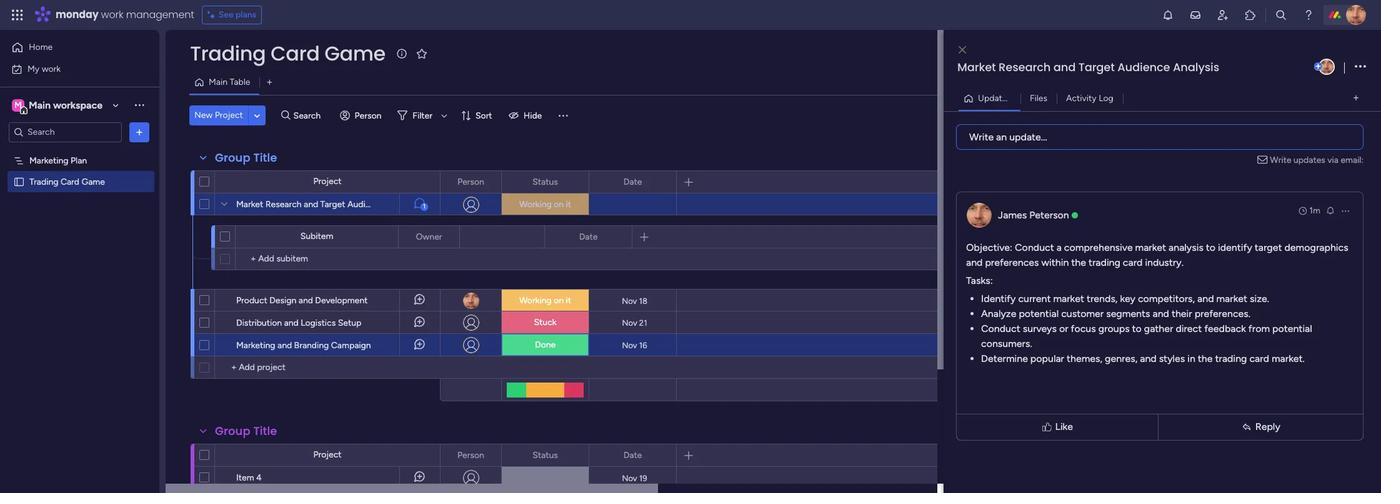 Task type: describe. For each thing, give the bounding box(es) containing it.
peterson
[[1030, 209, 1069, 221]]

Market Research and Target Audience Analysis field
[[954, 59, 1312, 76]]

or
[[1059, 323, 1069, 335]]

files button
[[1021, 88, 1057, 108]]

via
[[1328, 155, 1339, 165]]

monday
[[56, 8, 98, 22]]

1 vertical spatial analysis
[[387, 199, 419, 210]]

distribution and logistics setup
[[236, 318, 361, 329]]

segments
[[1106, 308, 1150, 320]]

add view image
[[267, 78, 272, 87]]

plan
[[71, 155, 87, 166]]

show board description image
[[394, 48, 409, 60]]

and left styles
[[1140, 353, 1157, 365]]

v2 search image
[[281, 109, 290, 123]]

stuck
[[534, 318, 557, 328]]

0 horizontal spatial market
[[1053, 293, 1084, 305]]

group title field for person
[[212, 424, 280, 440]]

industry.
[[1145, 257, 1184, 268]]

project inside button
[[215, 110, 243, 121]]

notifications image
[[1162, 9, 1174, 21]]

status field for person
[[530, 175, 561, 189]]

genres,
[[1105, 353, 1138, 365]]

Search in workspace field
[[26, 125, 104, 139]]

2 vertical spatial date field
[[620, 449, 645, 463]]

1 horizontal spatial 1
[[1019, 93, 1023, 103]]

marketing plan
[[29, 155, 87, 166]]

angle down image
[[254, 111, 260, 120]]

marketing for marketing plan
[[29, 155, 68, 166]]

workspace options image
[[133, 99, 146, 111]]

filter
[[413, 110, 432, 121]]

in
[[1188, 353, 1196, 365]]

group for person
[[215, 150, 250, 166]]

see
[[219, 9, 234, 20]]

18
[[639, 297, 647, 306]]

within
[[1042, 257, 1069, 268]]

0 horizontal spatial card
[[1123, 257, 1143, 268]]

nov for nov 21
[[622, 318, 637, 328]]

determine
[[981, 353, 1028, 365]]

date field for owner
[[576, 230, 601, 244]]

project for person
[[313, 176, 342, 187]]

apps image
[[1244, 9, 1257, 21]]

design
[[270, 296, 296, 306]]

2 vertical spatial date
[[624, 450, 642, 461]]

item
[[236, 473, 254, 484]]

0 vertical spatial conduct
[[1015, 242, 1054, 253]]

direct
[[1176, 323, 1202, 335]]

title for date
[[253, 150, 277, 166]]

1 vertical spatial target
[[320, 199, 345, 210]]

nov for nov 18
[[622, 297, 637, 306]]

popular
[[1031, 353, 1064, 365]]

arrow down image
[[437, 108, 452, 123]]

james
[[998, 209, 1027, 221]]

search everything image
[[1275, 9, 1288, 21]]

1 vertical spatial the
[[1198, 353, 1213, 365]]

like button
[[959, 409, 1156, 446]]

select product image
[[11, 9, 24, 21]]

my work
[[28, 63, 61, 74]]

+ Add subitem text field
[[242, 252, 372, 267]]

see plans
[[219, 9, 256, 20]]

subitem
[[300, 231, 333, 242]]

hide button
[[504, 106, 550, 126]]

1 working on it from the top
[[519, 199, 571, 210]]

competitors,
[[1138, 293, 1195, 305]]

envelope o image
[[1258, 153, 1270, 167]]

sort button
[[456, 106, 500, 126]]

person for 2nd "person" field from the bottom of the page
[[458, 177, 484, 187]]

demographics
[[1285, 242, 1349, 253]]

preferences.
[[1195, 308, 1251, 320]]

21
[[639, 318, 647, 328]]

public board image
[[13, 176, 25, 188]]

and inside field
[[1054, 59, 1076, 75]]

from
[[1249, 323, 1270, 335]]

main table button
[[189, 73, 260, 93]]

1 horizontal spatial card
[[271, 39, 320, 68]]

1 vertical spatial options image
[[1341, 206, 1351, 216]]

activity log button
[[1057, 88, 1123, 108]]

main for main workspace
[[29, 99, 51, 111]]

0 horizontal spatial market research and target audience analysis
[[236, 199, 419, 210]]

new project button
[[189, 106, 248, 126]]

see plans button
[[202, 6, 262, 24]]

focus
[[1071, 323, 1096, 335]]

product
[[236, 296, 267, 306]]

distribution
[[236, 318, 282, 329]]

main table
[[209, 77, 250, 88]]

target inside field
[[1079, 59, 1115, 75]]

target
[[1255, 242, 1282, 253]]

dapulse addbtn image
[[1314, 63, 1323, 71]]

0 horizontal spatial market
[[236, 199, 263, 210]]

their
[[1172, 308, 1192, 320]]

updates / 1
[[978, 93, 1023, 103]]

0 vertical spatial game
[[325, 39, 385, 68]]

gather
[[1144, 323, 1173, 335]]

write for write updates via email:
[[1270, 155, 1292, 165]]

market.
[[1272, 353, 1305, 365]]

group for date
[[215, 424, 250, 439]]

key
[[1120, 293, 1136, 305]]

menu image
[[557, 109, 570, 122]]

0 horizontal spatial potential
[[1019, 308, 1059, 320]]

person for 1st "person" field from the bottom
[[458, 450, 484, 461]]

campaign
[[331, 341, 371, 351]]

group title for date
[[215, 424, 277, 439]]

2 working on it from the top
[[519, 296, 571, 306]]

write an update...
[[969, 131, 1047, 143]]

0 horizontal spatial trading
[[1089, 257, 1121, 268]]

group title field for date
[[212, 150, 280, 166]]

1 horizontal spatial card
[[1250, 353, 1269, 365]]

preferences
[[985, 257, 1039, 268]]

trading card game inside list box
[[29, 177, 105, 187]]

market inside field
[[958, 59, 996, 75]]

logistics
[[301, 318, 336, 329]]

a
[[1057, 242, 1062, 253]]

options image
[[1355, 58, 1366, 75]]

0 vertical spatial trading
[[190, 39, 266, 68]]

Trading Card Game field
[[187, 39, 389, 68]]

16
[[639, 341, 647, 350]]

nov 21
[[622, 318, 647, 328]]

workspace image
[[12, 98, 24, 112]]

2 on from the top
[[554, 296, 564, 306]]

identify
[[1218, 242, 1253, 253]]

person inside popup button
[[355, 110, 382, 121]]

log
[[1099, 93, 1114, 103]]

1m
[[1310, 205, 1321, 216]]

group title for person
[[215, 150, 277, 166]]

like
[[1055, 421, 1073, 433]]

2 working from the top
[[519, 296, 552, 306]]

customer
[[1061, 308, 1104, 320]]

workspace
[[53, 99, 103, 111]]

james peterson image
[[1319, 59, 1335, 75]]

table
[[230, 77, 250, 88]]

groups
[[1099, 323, 1130, 335]]

write updates via email:
[[1270, 155, 1364, 165]]

an
[[996, 131, 1007, 143]]

workspace selection element
[[12, 98, 104, 114]]

surveys
[[1023, 323, 1057, 335]]

1 button
[[399, 193, 440, 216]]

0 horizontal spatial trading
[[29, 177, 58, 187]]

invite members image
[[1217, 9, 1229, 21]]

filter button
[[393, 106, 452, 126]]

project for date
[[313, 450, 342, 461]]

my work button
[[8, 59, 134, 79]]

2 it from the top
[[566, 296, 571, 306]]

objective: conduct a comprehensive market analysis to identify target demographics and preferences within the trading card industry. tasks: identify current market trends, key competitors, and market size. analyze potential customer segments and their preferences. conduct surveys or focus groups to gather direct feedback from potential consumers. determine popular themes, genres, and styles in the trading card market.
[[966, 242, 1349, 365]]

status for person
[[533, 177, 558, 187]]

1 vertical spatial 1
[[423, 203, 426, 211]]

list box containing marketing plan
[[0, 148, 159, 361]]

work for my
[[42, 63, 61, 74]]

title for person
[[253, 424, 277, 439]]

market research and target audience analysis inside market research and target audience analysis field
[[958, 59, 1219, 75]]



Task type: vqa. For each thing, say whether or not it's contained in the screenshot.
Complete Profile link
no



Task type: locate. For each thing, give the bounding box(es) containing it.
management
[[126, 8, 194, 22]]

title down angle down icon
[[253, 150, 277, 166]]

and down distribution and logistics setup
[[278, 341, 292, 351]]

main workspace
[[29, 99, 103, 111]]

and up activity
[[1054, 59, 1076, 75]]

2 status field from the top
[[530, 449, 561, 463]]

2 group title from the top
[[215, 424, 277, 439]]

write left an
[[969, 131, 994, 143]]

james peterson link
[[998, 209, 1069, 221]]

0 vertical spatial research
[[999, 59, 1051, 75]]

1 vertical spatial trading
[[29, 177, 58, 187]]

1 horizontal spatial the
[[1198, 353, 1213, 365]]

card left market.
[[1250, 353, 1269, 365]]

1 horizontal spatial market
[[958, 59, 996, 75]]

close image
[[959, 45, 966, 55]]

0 vertical spatial trading card game
[[190, 39, 385, 68]]

status for date
[[533, 450, 558, 461]]

0 vertical spatial working on it
[[519, 199, 571, 210]]

audience down notifications image
[[1118, 59, 1170, 75]]

Status field
[[530, 175, 561, 189], [530, 449, 561, 463]]

and down design
[[284, 318, 299, 329]]

nov 19
[[622, 474, 647, 483]]

audience
[[1118, 59, 1170, 75], [347, 199, 385, 210]]

0 vertical spatial audience
[[1118, 59, 1170, 75]]

4
[[256, 473, 262, 484]]

write
[[969, 131, 994, 143], [1270, 155, 1292, 165]]

options image right "reminder" image
[[1341, 206, 1351, 216]]

group title field down angle down icon
[[212, 150, 280, 166]]

date for status
[[624, 177, 642, 187]]

1 vertical spatial person
[[458, 177, 484, 187]]

option
[[0, 149, 159, 152]]

2 horizontal spatial market
[[1217, 293, 1248, 305]]

nov left 18
[[622, 297, 637, 306]]

work inside button
[[42, 63, 61, 74]]

inbox image
[[1189, 9, 1202, 21]]

0 vertical spatial status
[[533, 177, 558, 187]]

new project
[[194, 110, 243, 121]]

1 group from the top
[[215, 150, 250, 166]]

new
[[194, 110, 213, 121]]

1 vertical spatial status field
[[530, 449, 561, 463]]

0 horizontal spatial main
[[29, 99, 51, 111]]

and right design
[[299, 296, 313, 306]]

1 horizontal spatial trading
[[1215, 353, 1247, 365]]

group title field up item
[[212, 424, 280, 440]]

0 vertical spatial 1
[[1019, 93, 1023, 103]]

0 vertical spatial the
[[1071, 257, 1086, 268]]

0 vertical spatial market research and target audience analysis
[[958, 59, 1219, 75]]

updates
[[978, 93, 1011, 103]]

main inside "button"
[[209, 77, 228, 88]]

0 vertical spatial card
[[1123, 257, 1143, 268]]

0 horizontal spatial game
[[82, 177, 105, 187]]

0 horizontal spatial card
[[61, 177, 79, 187]]

Date field
[[620, 175, 645, 189], [576, 230, 601, 244], [620, 449, 645, 463]]

done
[[535, 340, 556, 351]]

my
[[28, 63, 40, 74]]

and up preferences.
[[1198, 293, 1214, 305]]

potential up market.
[[1273, 323, 1312, 335]]

marketing left plan
[[29, 155, 68, 166]]

0 horizontal spatial target
[[320, 199, 345, 210]]

1 right /
[[1019, 93, 1023, 103]]

0 vertical spatial date field
[[620, 175, 645, 189]]

options image down workspace options icon
[[133, 126, 146, 138]]

main inside workspace selection element
[[29, 99, 51, 111]]

work for monday
[[101, 8, 123, 22]]

home button
[[8, 38, 134, 58]]

updates / 1 button
[[959, 88, 1023, 108]]

size.
[[1250, 293, 1270, 305]]

0 vertical spatial potential
[[1019, 308, 1059, 320]]

0 vertical spatial work
[[101, 8, 123, 22]]

market research and target audience analysis
[[958, 59, 1219, 75], [236, 199, 419, 210]]

owner
[[416, 232, 442, 242]]

monday work management
[[56, 8, 194, 22]]

0 horizontal spatial to
[[1132, 323, 1142, 335]]

activity
[[1066, 93, 1097, 103]]

1 horizontal spatial market research and target audience analysis
[[958, 59, 1219, 75]]

trading down feedback
[[1215, 353, 1247, 365]]

1 vertical spatial market research and target audience analysis
[[236, 199, 419, 210]]

current
[[1018, 293, 1051, 305]]

0 vertical spatial title
[[253, 150, 277, 166]]

Owner field
[[413, 230, 445, 244]]

2 person field from the top
[[454, 449, 487, 463]]

email:
[[1341, 155, 1364, 165]]

1 horizontal spatial market
[[1135, 242, 1166, 253]]

audience left 1 button
[[347, 199, 385, 210]]

1 on from the top
[[554, 199, 564, 210]]

2 group from the top
[[215, 424, 250, 439]]

Group Title field
[[212, 150, 280, 166], [212, 424, 280, 440]]

identify
[[981, 293, 1016, 305]]

consumers.
[[981, 338, 1032, 350]]

working
[[519, 199, 552, 210], [519, 296, 552, 306]]

list box
[[0, 148, 159, 361]]

1 vertical spatial date
[[579, 232, 598, 242]]

1 vertical spatial trading
[[1215, 353, 1247, 365]]

project
[[215, 110, 243, 121], [313, 176, 342, 187], [313, 450, 342, 461]]

1 horizontal spatial options image
[[1341, 206, 1351, 216]]

0 vertical spatial group title
[[215, 150, 277, 166]]

person button
[[335, 106, 389, 126]]

1 horizontal spatial research
[[999, 59, 1051, 75]]

date for owner
[[579, 232, 598, 242]]

target up activity log
[[1079, 59, 1115, 75]]

nov 16
[[622, 341, 647, 350]]

0 vertical spatial target
[[1079, 59, 1115, 75]]

james peterson
[[998, 209, 1069, 221]]

1 working from the top
[[519, 199, 552, 210]]

1 horizontal spatial work
[[101, 8, 123, 22]]

analysis
[[1173, 59, 1219, 75], [387, 199, 419, 210]]

and up the tasks: at the bottom right of the page
[[966, 257, 983, 268]]

the right within
[[1071, 257, 1086, 268]]

and up subitem
[[304, 199, 318, 210]]

trading right public board icon
[[29, 177, 58, 187]]

group title up item
[[215, 424, 277, 439]]

add to favorites image
[[415, 47, 428, 60]]

setup
[[338, 318, 361, 329]]

main right workspace icon
[[29, 99, 51, 111]]

comprehensive
[[1064, 242, 1133, 253]]

trading
[[1089, 257, 1121, 268], [1215, 353, 1247, 365]]

1 status field from the top
[[530, 175, 561, 189]]

update...
[[1010, 131, 1047, 143]]

market up preferences.
[[1217, 293, 1248, 305]]

1 vertical spatial group
[[215, 424, 250, 439]]

nov left 21
[[622, 318, 637, 328]]

trading down comprehensive
[[1089, 257, 1121, 268]]

4 nov from the top
[[622, 474, 637, 483]]

1 group title field from the top
[[212, 150, 280, 166]]

objective:
[[966, 242, 1013, 253]]

research up subitem
[[265, 199, 302, 210]]

and
[[1054, 59, 1076, 75], [304, 199, 318, 210], [966, 257, 983, 268], [1198, 293, 1214, 305], [299, 296, 313, 306], [1153, 308, 1169, 320], [284, 318, 299, 329], [278, 341, 292, 351], [1140, 353, 1157, 365]]

date
[[624, 177, 642, 187], [579, 232, 598, 242], [624, 450, 642, 461]]

0 vertical spatial person
[[355, 110, 382, 121]]

nov left 16
[[622, 341, 637, 350]]

1 it from the top
[[566, 199, 571, 210]]

to left identify
[[1206, 242, 1216, 253]]

0 vertical spatial to
[[1206, 242, 1216, 253]]

1 vertical spatial it
[[566, 296, 571, 306]]

updates
[[1294, 155, 1326, 165]]

research up /
[[999, 59, 1051, 75]]

Person field
[[454, 175, 487, 189], [454, 449, 487, 463]]

target up subitem
[[320, 199, 345, 210]]

1
[[1019, 93, 1023, 103], [423, 203, 426, 211]]

status field for date
[[530, 449, 561, 463]]

0 horizontal spatial the
[[1071, 257, 1086, 268]]

tasks:
[[966, 275, 993, 287]]

market
[[958, 59, 996, 75], [236, 199, 263, 210]]

analysis
[[1169, 242, 1204, 253]]

0 vertical spatial person field
[[454, 175, 487, 189]]

marketing down distribution
[[236, 341, 275, 351]]

to down segments
[[1132, 323, 1142, 335]]

0 vertical spatial marketing
[[29, 155, 68, 166]]

1 vertical spatial conduct
[[981, 323, 1021, 335]]

1 vertical spatial audience
[[347, 199, 385, 210]]

1 up owner
[[423, 203, 426, 211]]

audience inside field
[[1118, 59, 1170, 75]]

0 vertical spatial project
[[215, 110, 243, 121]]

1 vertical spatial potential
[[1273, 323, 1312, 335]]

1 vertical spatial person field
[[454, 449, 487, 463]]

card down plan
[[61, 177, 79, 187]]

1 status from the top
[[533, 177, 558, 187]]

on
[[554, 199, 564, 210], [554, 296, 564, 306]]

1 vertical spatial card
[[61, 177, 79, 187]]

trading card game down marketing plan
[[29, 177, 105, 187]]

group title down angle down icon
[[215, 150, 277, 166]]

1 vertical spatial working on it
[[519, 296, 571, 306]]

1 vertical spatial marketing
[[236, 341, 275, 351]]

+ Add project text field
[[221, 361, 434, 376]]

options image
[[133, 126, 146, 138], [1341, 206, 1351, 216]]

2 vertical spatial person
[[458, 450, 484, 461]]

files
[[1030, 93, 1048, 103]]

1 vertical spatial to
[[1132, 323, 1142, 335]]

0 vertical spatial status field
[[530, 175, 561, 189]]

conduct
[[1015, 242, 1054, 253], [981, 323, 1021, 335]]

0 vertical spatial on
[[554, 199, 564, 210]]

1 horizontal spatial analysis
[[1173, 59, 1219, 75]]

work
[[101, 8, 123, 22], [42, 63, 61, 74]]

reply
[[1256, 421, 1281, 433]]

nov 18
[[622, 297, 647, 306]]

title up the 4
[[253, 424, 277, 439]]

and up gather
[[1153, 308, 1169, 320]]

1 vertical spatial on
[[554, 296, 564, 306]]

2 group title field from the top
[[212, 424, 280, 440]]

0 vertical spatial it
[[566, 199, 571, 210]]

0 horizontal spatial analysis
[[387, 199, 419, 210]]

target
[[1079, 59, 1115, 75], [320, 199, 345, 210]]

card left industry.
[[1123, 257, 1143, 268]]

research inside market research and target audience analysis field
[[999, 59, 1051, 75]]

1 group title from the top
[[215, 150, 277, 166]]

1 vertical spatial work
[[42, 63, 61, 74]]

add view image
[[1354, 94, 1359, 103]]

write inside button
[[969, 131, 994, 143]]

james peterson image
[[1346, 5, 1366, 25]]

trading
[[190, 39, 266, 68], [29, 177, 58, 187]]

conduct down analyze
[[981, 323, 1021, 335]]

1 vertical spatial trading card game
[[29, 177, 105, 187]]

home
[[29, 42, 53, 53]]

0 vertical spatial options image
[[133, 126, 146, 138]]

1 vertical spatial group title field
[[212, 424, 280, 440]]

status
[[533, 177, 558, 187], [533, 450, 558, 461]]

0 horizontal spatial options image
[[133, 126, 146, 138]]

1 horizontal spatial write
[[1270, 155, 1292, 165]]

main for main table
[[209, 77, 228, 88]]

3 nov from the top
[[622, 341, 637, 350]]

development
[[315, 296, 368, 306]]

1 vertical spatial title
[[253, 424, 277, 439]]

game down plan
[[82, 177, 105, 187]]

date field for status
[[620, 175, 645, 189]]

dapulse drag 2 image
[[946, 248, 950, 262]]

trends,
[[1087, 293, 1118, 305]]

1 vertical spatial card
[[1250, 353, 1269, 365]]

1 horizontal spatial trading card game
[[190, 39, 385, 68]]

1 horizontal spatial audience
[[1118, 59, 1170, 75]]

analysis up owner
[[387, 199, 419, 210]]

card up add view icon
[[271, 39, 320, 68]]

group
[[215, 150, 250, 166], [215, 424, 250, 439]]

main left table
[[209, 77, 228, 88]]

1 horizontal spatial to
[[1206, 242, 1216, 253]]

marketing and branding campaign
[[236, 341, 371, 351]]

1 nov from the top
[[622, 297, 637, 306]]

1 person field from the top
[[454, 175, 487, 189]]

card
[[1123, 257, 1143, 268], [1250, 353, 1269, 365]]

0 vertical spatial market
[[958, 59, 996, 75]]

marketing for marketing and branding campaign
[[236, 341, 275, 351]]

2 status from the top
[[533, 450, 558, 461]]

1 horizontal spatial game
[[325, 39, 385, 68]]

market research and target audience analysis up subitem
[[236, 199, 419, 210]]

1 horizontal spatial potential
[[1273, 323, 1312, 335]]

the right in
[[1198, 353, 1213, 365]]

analysis down inbox icon
[[1173, 59, 1219, 75]]

marketing
[[29, 155, 68, 166], [236, 341, 275, 351]]

help image
[[1303, 9, 1315, 21]]

nov for nov 16
[[622, 341, 637, 350]]

0 horizontal spatial marketing
[[29, 155, 68, 166]]

game left show board description image
[[325, 39, 385, 68]]

write for write an update...
[[969, 131, 994, 143]]

0 horizontal spatial research
[[265, 199, 302, 210]]

work right monday
[[101, 8, 123, 22]]

0 horizontal spatial audience
[[347, 199, 385, 210]]

0 vertical spatial main
[[209, 77, 228, 88]]

the
[[1071, 257, 1086, 268], [1198, 353, 1213, 365]]

0 vertical spatial trading
[[1089, 257, 1121, 268]]

group down new project button
[[215, 150, 250, 166]]

0 vertical spatial analysis
[[1173, 59, 1219, 75]]

market research and target audience analysis up activity log
[[958, 59, 1219, 75]]

1 vertical spatial game
[[82, 177, 105, 187]]

market up industry.
[[1135, 242, 1166, 253]]

1 horizontal spatial main
[[209, 77, 228, 88]]

analysis inside field
[[1173, 59, 1219, 75]]

nov for nov 19
[[622, 474, 637, 483]]

trading card game up add view icon
[[190, 39, 385, 68]]

1 vertical spatial group title
[[215, 424, 277, 439]]

1 horizontal spatial marketing
[[236, 341, 275, 351]]

sort
[[476, 110, 492, 121]]

nov
[[622, 297, 637, 306], [622, 318, 637, 328], [622, 341, 637, 350], [622, 474, 637, 483]]

nov left 19
[[622, 474, 637, 483]]

1 vertical spatial research
[[265, 199, 302, 210]]

1 vertical spatial main
[[29, 99, 51, 111]]

1m link
[[1298, 205, 1321, 217]]

reminder image
[[1326, 205, 1336, 215]]

product design and development
[[236, 296, 368, 306]]

potential up surveys
[[1019, 308, 1059, 320]]

1 vertical spatial status
[[533, 450, 558, 461]]

styles
[[1159, 353, 1185, 365]]

market
[[1135, 242, 1166, 253], [1053, 293, 1084, 305], [1217, 293, 1248, 305]]

item 4
[[236, 473, 262, 484]]

trading up main table
[[190, 39, 266, 68]]

1 vertical spatial project
[[313, 176, 342, 187]]

2 nov from the top
[[622, 318, 637, 328]]

work right my at the left of the page
[[42, 63, 61, 74]]

0 horizontal spatial work
[[42, 63, 61, 74]]

write left updates
[[1270, 155, 1292, 165]]

1 vertical spatial market
[[236, 199, 263, 210]]

19
[[639, 474, 647, 483]]

conduct left a
[[1015, 242, 1054, 253]]

2 title from the top
[[253, 424, 277, 439]]

group up item
[[215, 424, 250, 439]]

potential
[[1019, 308, 1059, 320], [1273, 323, 1312, 335]]

game
[[325, 39, 385, 68], [82, 177, 105, 187]]

research
[[999, 59, 1051, 75], [265, 199, 302, 210]]

Search field
[[290, 107, 328, 124]]

1 title from the top
[[253, 150, 277, 166]]

write an update... button
[[956, 124, 1364, 150]]

plans
[[236, 9, 256, 20]]

market up customer
[[1053, 293, 1084, 305]]



